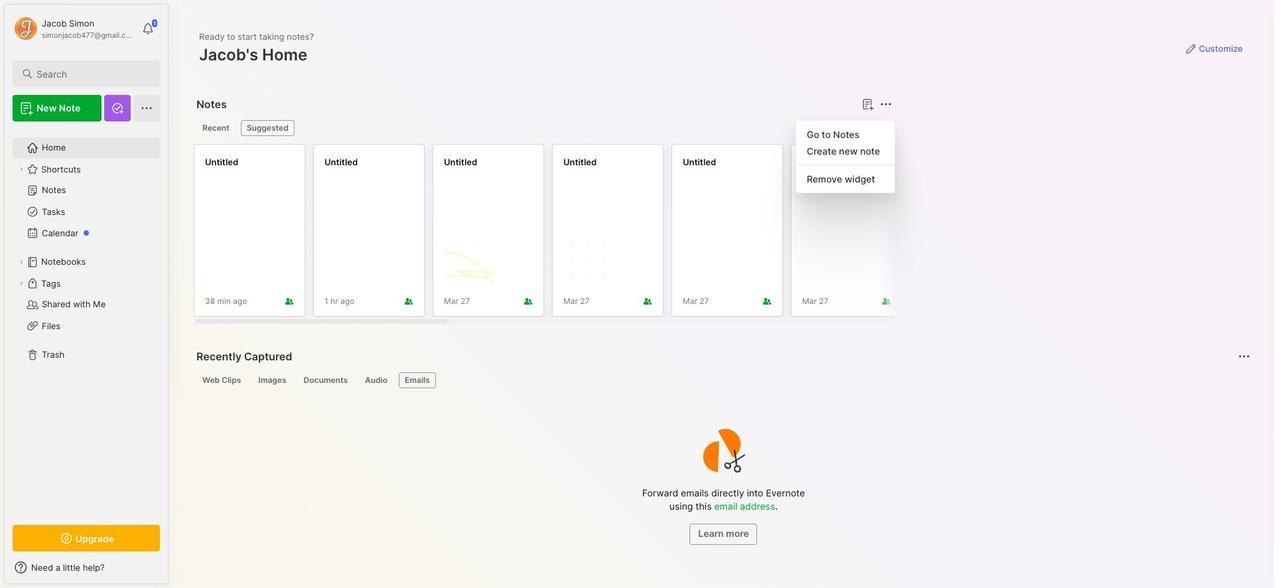 Task type: describe. For each thing, give the bounding box(es) containing it.
expand tags image
[[17, 279, 25, 287]]

none search field inside main 'element'
[[37, 66, 148, 82]]

WHAT'S NEW field
[[5, 557, 168, 578]]

tree inside main 'element'
[[5, 129, 168, 513]]

1 tab list from the top
[[196, 120, 890, 136]]

more actions image
[[878, 96, 894, 112]]

More actions field
[[877, 95, 895, 113]]



Task type: vqa. For each thing, say whether or not it's contained in the screenshot.
SEARCH FIELD on the top left
yes



Task type: locate. For each thing, give the bounding box(es) containing it.
dropdown list menu
[[796, 126, 894, 187]]

0 horizontal spatial thumbnail image
[[444, 236, 494, 287]]

row group
[[194, 144, 1274, 325]]

1 thumbnail image from the left
[[444, 236, 494, 287]]

0 vertical spatial tab list
[[196, 120, 890, 136]]

tab list
[[196, 120, 890, 136], [196, 372, 1248, 388]]

expand notebooks image
[[17, 258, 25, 266]]

2 tab list from the top
[[196, 372, 1248, 388]]

1 vertical spatial tab list
[[196, 372, 1248, 388]]

Search text field
[[37, 68, 148, 80]]

tab
[[196, 120, 235, 136], [241, 120, 295, 136], [196, 372, 247, 388], [252, 372, 292, 388], [298, 372, 354, 388], [359, 372, 394, 388], [399, 372, 436, 388]]

2 thumbnail image from the left
[[563, 236, 614, 287]]

thumbnail image
[[444, 236, 494, 287], [563, 236, 614, 287]]

tree
[[5, 129, 168, 513]]

Account field
[[13, 15, 135, 42]]

click to collapse image
[[168, 563, 178, 579]]

1 horizontal spatial thumbnail image
[[563, 236, 614, 287]]

main element
[[0, 0, 173, 588]]

None search field
[[37, 66, 148, 82]]



